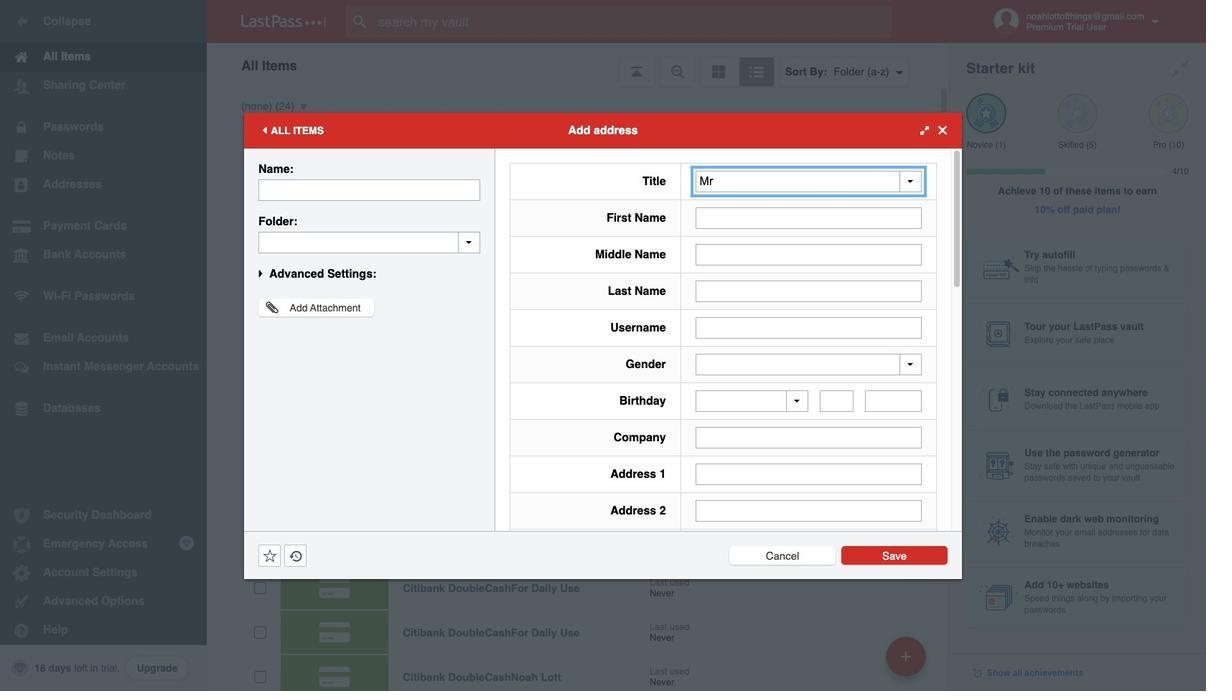 Task type: locate. For each thing, give the bounding box(es) containing it.
new item image
[[901, 652, 911, 662]]

new item navigation
[[881, 633, 935, 691]]

vault options navigation
[[207, 43, 949, 86]]

dialog
[[244, 112, 962, 691]]

None text field
[[258, 179, 480, 201], [258, 232, 480, 253], [820, 391, 854, 412], [258, 179, 480, 201], [258, 232, 480, 253], [820, 391, 854, 412]]

None text field
[[695, 207, 922, 229], [695, 244, 922, 265], [695, 280, 922, 302], [695, 317, 922, 339], [865, 391, 922, 412], [695, 427, 922, 449], [695, 464, 922, 485], [695, 500, 922, 522], [695, 207, 922, 229], [695, 244, 922, 265], [695, 280, 922, 302], [695, 317, 922, 339], [865, 391, 922, 412], [695, 427, 922, 449], [695, 464, 922, 485], [695, 500, 922, 522]]

search my vault text field
[[346, 6, 920, 37]]

lastpass image
[[241, 15, 326, 28]]

main navigation navigation
[[0, 0, 207, 691]]



Task type: vqa. For each thing, say whether or not it's contained in the screenshot.
THE "SEARCH" 'search box'
yes



Task type: describe. For each thing, give the bounding box(es) containing it.
Search search field
[[346, 6, 920, 37]]



